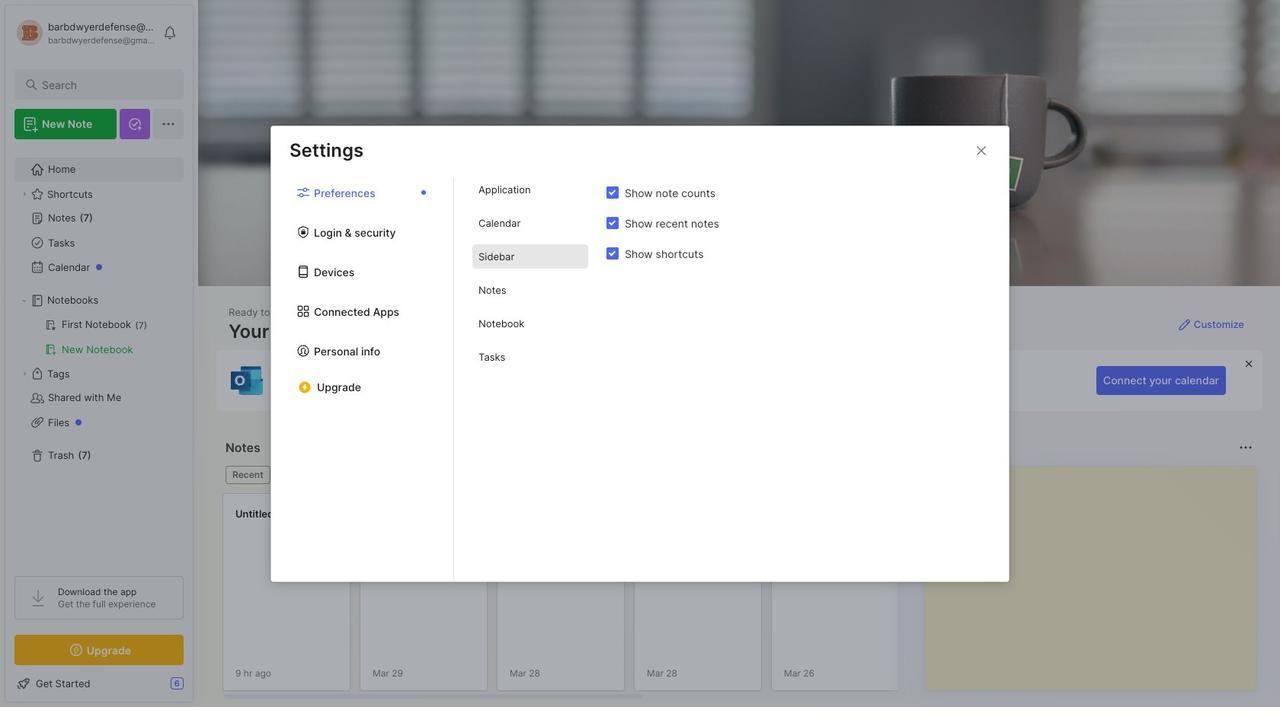 Task type: vqa. For each thing, say whether or not it's contained in the screenshot.
Search text field
yes



Task type: locate. For each thing, give the bounding box(es) containing it.
none search field inside main element
[[42, 75, 170, 94]]

tree
[[5, 149, 193, 563]]

None checkbox
[[607, 248, 619, 260]]

group inside tree
[[14, 313, 183, 362]]

close image
[[972, 141, 991, 160]]

2 tab list from the left
[[454, 178, 607, 582]]

row group
[[223, 494, 1280, 701]]

None checkbox
[[607, 187, 619, 199], [607, 217, 619, 229], [607, 187, 619, 199], [607, 217, 619, 229]]

tree inside main element
[[5, 149, 193, 563]]

Start writing… text field
[[937, 467, 1255, 679]]

tab
[[472, 178, 588, 202], [472, 211, 588, 235], [472, 245, 588, 269], [472, 278, 588, 303], [472, 312, 588, 336], [472, 345, 588, 370], [226, 466, 270, 485]]

group
[[14, 313, 183, 362]]

None search field
[[42, 75, 170, 94]]

tab list
[[271, 178, 454, 582], [454, 178, 607, 582]]

main element
[[0, 0, 198, 708]]



Task type: describe. For each thing, give the bounding box(es) containing it.
expand notebooks image
[[20, 296, 29, 306]]

expand tags image
[[20, 370, 29, 379]]

1 tab list from the left
[[271, 178, 454, 582]]

Search text field
[[42, 78, 170, 92]]



